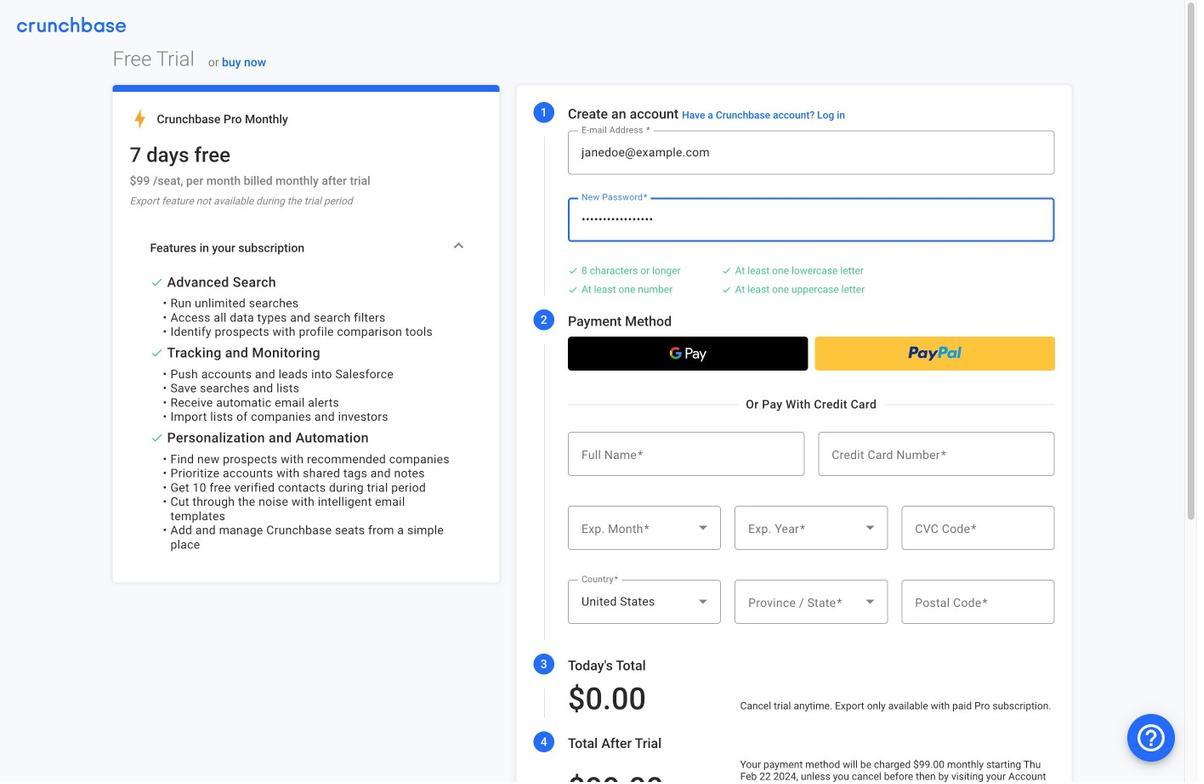 Task type: locate. For each thing, give the bounding box(es) containing it.
None text field
[[582, 444, 791, 465], [916, 592, 1042, 613], [582, 444, 791, 465], [916, 592, 1042, 613]]

crunchbase image
[[17, 17, 126, 32]]

None password field
[[582, 210, 1042, 230]]

None email field
[[582, 142, 1042, 163]]

None text field
[[832, 444, 1042, 465], [916, 518, 1042, 539], [832, 444, 1042, 465], [916, 518, 1042, 539]]



